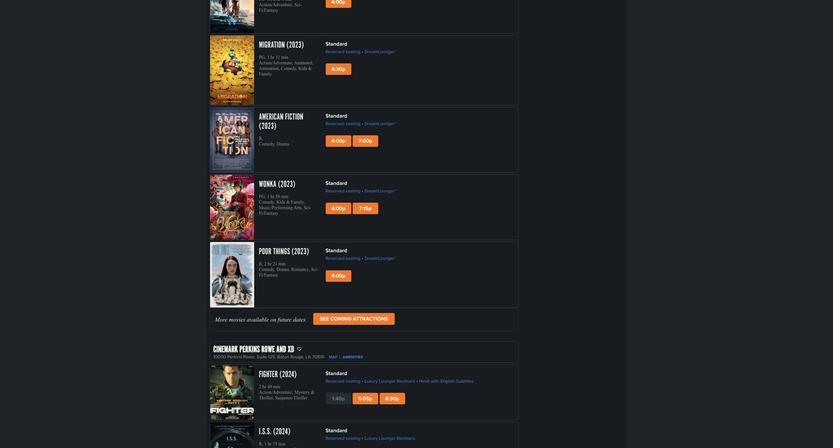 Task type: describe. For each thing, give the bounding box(es) containing it.
reserved seating for migration (2023)
[[326, 48, 361, 55]]

american
[[259, 112, 284, 122]]

7:00p
[[359, 137, 372, 145]]

coming
[[330, 315, 352, 323]]

standard for poor things (2023)
[[326, 247, 347, 254]]

subtitles
[[456, 378, 474, 384]]

i.s.s. (2024)
[[259, 427, 291, 437]]

seating for i.s.s. (2024)
[[346, 435, 361, 442]]

luxury lounger recliners for fighter (2024)
[[365, 378, 415, 384]]

dreamlounger™ for american fiction (2023)
[[365, 120, 397, 127]]

reserved for fighter (2024)
[[326, 378, 345, 384]]

sci- inside pg, 1 hr 56 min comedy, kids & family, music/performing arts, sci- fi/fantasy
[[304, 205, 311, 210]]

21
[[273, 262, 277, 267]]

future
[[278, 316, 292, 323]]

baton
[[277, 353, 289, 360]]

31
[[276, 55, 280, 60]]

kids inside pg, 1 hr 56 min comedy, kids & family, music/performing arts, sci- fi/fantasy
[[277, 200, 285, 205]]

reserved seating for american fiction (2023)
[[326, 120, 361, 127]]

1 for migration
[[267, 55, 270, 60]]

min for poor
[[279, 262, 286, 267]]

romance,
[[291, 267, 310, 272]]

luxury lounger recliners button for fighter (2024)
[[365, 377, 415, 385]]

reserved seating for i.s.s. (2024)
[[326, 435, 361, 442]]

7:00p link
[[353, 135, 378, 147]]

2 hr 40 min action/adventure, mystery & thriller, suspense/thriller
[[259, 384, 315, 400]]

more
[[215, 316, 228, 323]]

7:15p
[[359, 205, 372, 212]]

2 inside r, 2 hr 21 min comedy, drama, romance, sci- fi/fantasy
[[264, 262, 267, 267]]

select a movie time to buy standard showtimes element for i.s.s. (2024)
[[326, 427, 424, 435]]

family
[[259, 72, 272, 77]]

see coming attractions link
[[313, 313, 395, 325]]

(2023) up 56
[[278, 179, 296, 190]]

see
[[320, 315, 329, 323]]

hindi
[[419, 378, 430, 384]]

fi/fantasy inside pg, 1 hr 56 min comedy, kids & family, music/performing arts, sci- fi/fantasy
[[259, 211, 278, 216]]

cinemark perkins rowe and xd link
[[213, 344, 296, 355]]

hr for poor
[[268, 262, 272, 267]]

r, for i.s.s. (2024)
[[259, 442, 263, 447]]

reserved for migration (2023)
[[326, 48, 345, 55]]

dreamlounger™ button for migration (2023)
[[365, 48, 397, 55]]

2 inside 2 hr 40 min action/adventure, mystery & thriller, suspense/thriller
[[259, 384, 261, 389]]

amenities
[[342, 354, 363, 360]]

luxury lounger recliners for i.s.s. (2024)
[[365, 435, 415, 442]]

action/adventure, inside 2 hr 40 min action/adventure, mystery & thriller, suspense/thriller
[[259, 390, 293, 395]]

r, for american fiction (2023)
[[259, 136, 263, 141]]

luxury lounger recliners button for i.s.s. (2024)
[[365, 435, 415, 442]]

8:30p
[[385, 395, 399, 402]]

lounger for i.s.s. (2024)
[[379, 435, 396, 442]]

rouge,
[[290, 353, 305, 360]]

fighter (2024)
[[259, 369, 297, 380]]

action/adventure, inside the "pg, 1 hr 31 min action/adventure, animated, animation, comedy, kids & family"
[[259, 60, 293, 65]]

min right 35
[[279, 442, 286, 447]]

reserved seating for poor things (2023)
[[326, 255, 361, 262]]

luxury for fighter (2024)
[[365, 378, 378, 384]]

english
[[441, 378, 455, 384]]

7:15p link
[[353, 203, 378, 214]]

comedy, inside r, comedy, drama
[[259, 142, 275, 146]]

pg, 1 hr 56 min comedy, kids & family, music/performing arts, sci- fi/fantasy
[[259, 194, 311, 216]]

wonka (2023)
[[259, 179, 296, 190]]

r, 1 hr 35 min
[[259, 442, 286, 447]]

on
[[270, 316, 276, 323]]

8:30p link
[[380, 393, 405, 404]]

pg, 1 hr 31 min action/adventure, animated, animation, comedy, kids & family
[[259, 55, 314, 77]]

fi/fantasy inside r, 2 hr 21 min comedy, drama, romance, sci- fi/fantasy
[[259, 273, 278, 278]]

reserved for poor things (2023)
[[326, 255, 345, 262]]

56
[[276, 194, 280, 199]]

seating for wonka (2023)
[[346, 188, 361, 194]]

map link
[[329, 354, 337, 360]]

4:00p for wonka (2023)
[[332, 205, 346, 212]]

min for migration
[[281, 55, 289, 60]]

standard for migration (2023)
[[326, 40, 347, 48]]

see coming attractions
[[320, 315, 388, 323]]

cinemark perkins rowe and xd 10000 perkins rowe, suite 125, baton rouge,                                                                                                       la                                                                                                       70810
[[213, 344, 324, 360]]

perkins left rowe
[[240, 344, 260, 355]]

pg, for wonka (2023)
[[259, 194, 266, 199]]

suspense/thriller
[[275, 395, 308, 400]]

r, inside r, 2 hr 21 min comedy, drama, romance, sci- fi/fantasy
[[259, 262, 263, 267]]

migration (2023)
[[259, 40, 304, 50]]

poor things (2023)
[[259, 247, 309, 257]]

kids inside the "pg, 1 hr 31 min action/adventure, animated, animation, comedy, kids & family"
[[299, 66, 307, 71]]

5:05p link
[[353, 393, 378, 404]]

hr for wonka
[[271, 194, 274, 199]]

family,
[[291, 200, 305, 205]]

dreamlounger™ button for wonka (2023)
[[365, 187, 397, 195]]

4:30p link
[[326, 63, 351, 75]]

dreamlounger™ for wonka (2023)
[[365, 188, 397, 194]]

reserved seating button for i.s.s. (2024)
[[326, 435, 361, 442]]

(2024) for i.s.s. (2024)
[[273, 427, 291, 437]]

1 for wonka
[[267, 194, 270, 199]]

standard for wonka (2023)
[[326, 179, 347, 187]]

map
[[329, 354, 337, 360]]

pg, for migration (2023)
[[259, 55, 266, 60]]

70810
[[312, 353, 324, 360]]

mystery
[[295, 390, 310, 395]]

reserved for i.s.s. (2024)
[[326, 435, 345, 442]]

dreamlounger™ button for poor things (2023)
[[365, 255, 397, 262]]

comedy, inside the "pg, 1 hr 31 min action/adventure, animated, animation, comedy, kids & family"
[[281, 66, 297, 71]]

comedy, inside pg, 1 hr 56 min comedy, kids & family, music/performing arts, sci- fi/fantasy
[[259, 200, 275, 205]]

recliners for i.s.s. (2024)
[[397, 435, 415, 442]]

35
[[273, 442, 277, 447]]

wonka
[[259, 179, 276, 190]]

select a movie time to buy standard showtimes element for american fiction (2023)
[[326, 112, 424, 120]]

lounger for fighter (2024)
[[379, 378, 396, 384]]

reserved seating button for american fiction (2023)
[[326, 120, 361, 127]]

standard for i.s.s. (2024)
[[326, 427, 347, 434]]

1:40p
[[332, 395, 345, 402]]



Task type: vqa. For each thing, say whether or not it's contained in the screenshot.
Migration (2023) "Reserved"
yes



Task type: locate. For each thing, give the bounding box(es) containing it.
pg,
[[259, 55, 266, 60], [259, 194, 266, 199]]

(2023) up "romance,"
[[292, 247, 309, 257]]

2 left 40
[[259, 384, 261, 389]]

1 reserved seating from the top
[[326, 48, 361, 55]]

american fiction (2023)
[[259, 112, 303, 131]]

1 seating from the top
[[346, 48, 361, 55]]

1 vertical spatial 1
[[267, 194, 270, 199]]

0 horizontal spatial 2
[[259, 384, 261, 389]]

min inside the "pg, 1 hr 31 min action/adventure, animated, animation, comedy, kids & family"
[[281, 55, 289, 60]]

2 reserved seating from the top
[[326, 120, 361, 127]]

available
[[247, 316, 269, 323]]

hindi with english subtitles
[[419, 378, 474, 384]]

1 recliners from the top
[[397, 378, 415, 384]]

dreamlounger™ for poor things (2023)
[[365, 255, 397, 262]]

6 reserved seating from the top
[[326, 435, 361, 442]]

dreamlounger™
[[365, 48, 397, 55], [365, 120, 397, 127], [365, 188, 397, 194], [365, 255, 397, 262]]

movies
[[229, 316, 245, 323]]

(2023)
[[287, 40, 304, 50], [259, 121, 277, 131], [278, 179, 296, 190], [292, 247, 309, 257]]

fighter
[[259, 369, 278, 380]]

2 luxury lounger recliners from the top
[[365, 435, 415, 442]]

1 vertical spatial fi/fantasy
[[259, 211, 278, 216]]

4:00p link for american fiction (2023)
[[326, 135, 351, 147]]

action/adventure, sci- fi/fantasy link
[[210, 0, 321, 33]]

fi/fantasy
[[259, 8, 278, 13], [259, 211, 278, 216], [259, 273, 278, 278]]

6 standard from the top
[[326, 427, 347, 434]]

1:40 pm showtime element
[[326, 393, 351, 404]]

1 vertical spatial lounger
[[379, 435, 396, 442]]

0 vertical spatial 4:00p
[[332, 137, 346, 145]]

and
[[276, 344, 286, 355]]

6 reserved from the top
[[326, 435, 345, 442]]

hindi with english subtitles button
[[419, 377, 474, 385]]

1 left 35
[[264, 442, 267, 447]]

seating
[[346, 48, 361, 55], [346, 120, 361, 127], [346, 188, 361, 194], [346, 255, 361, 262], [346, 378, 361, 384], [346, 435, 361, 442]]

6 seating from the top
[[346, 435, 361, 442]]

min
[[281, 55, 289, 60], [281, 194, 289, 199], [279, 262, 286, 267], [273, 384, 280, 389], [279, 442, 286, 447]]

2 pg, from the top
[[259, 194, 266, 199]]

1 vertical spatial luxury lounger recliners
[[365, 435, 415, 442]]

dreamlounger™ for migration (2023)
[[365, 48, 397, 55]]

2 vertical spatial sci-
[[311, 267, 318, 272]]

reserved for wonka (2023)
[[326, 188, 345, 194]]

4 dreamlounger™ button from the top
[[365, 255, 397, 262]]

pg, inside the "pg, 1 hr 31 min action/adventure, animated, animation, comedy, kids & family"
[[259, 55, 266, 60]]

1 action/adventure, from the top
[[259, 2, 293, 7]]

1 vertical spatial recliners
[[397, 435, 415, 442]]

perkins left 'rowe,'
[[227, 353, 242, 360]]

select a movie time to buy standard showtimes element
[[326, 40, 424, 48], [326, 112, 424, 120], [326, 179, 424, 187], [326, 247, 424, 255], [326, 370, 475, 377], [326, 427, 424, 435]]

fiction
[[285, 112, 303, 122]]

2 vertical spatial action/adventure,
[[259, 390, 293, 395]]

hr inside pg, 1 hr 56 min comedy, kids & family, music/performing arts, sci- fi/fantasy
[[271, 194, 274, 199]]

1 vertical spatial 4:00p link
[[326, 203, 351, 214]]

hr inside 2 hr 40 min action/adventure, mystery & thriller, suspense/thriller
[[262, 384, 266, 389]]

2 recliners from the top
[[397, 435, 415, 442]]

poor
[[259, 247, 272, 257]]

3 4:00p from the top
[[332, 272, 346, 280]]

drama
[[277, 142, 289, 146]]

2
[[264, 262, 267, 267], [259, 384, 261, 389]]

2 action/adventure, from the top
[[259, 60, 293, 65]]

dates.
[[293, 316, 307, 323]]

4 standard from the top
[[326, 247, 347, 254]]

1 standard from the top
[[326, 40, 347, 48]]

2 fi/fantasy from the top
[[259, 211, 278, 216]]

seating for american fiction (2023)
[[346, 120, 361, 127]]

reserved seating for wonka (2023)
[[326, 188, 361, 194]]

standard for american fiction (2023)
[[326, 112, 347, 120]]

migration
[[259, 40, 285, 50]]

4 dreamlounger™ from the top
[[365, 255, 397, 262]]

perkins
[[240, 344, 260, 355], [227, 353, 242, 360]]

3 dreamlounger™ from the top
[[365, 188, 397, 194]]

0 vertical spatial fi/fantasy
[[259, 8, 278, 13]]

& down animated,
[[308, 66, 312, 71]]

dreamlounger™ button for american fiction (2023)
[[365, 120, 397, 127]]

amenities button
[[339, 354, 363, 360]]

select a movie time to buy standard showtimes element for poor things (2023)
[[326, 247, 424, 255]]

0 vertical spatial 4:00p link
[[326, 135, 351, 147]]

r, down poor
[[259, 262, 263, 267]]

5 reserved from the top
[[326, 378, 345, 384]]

3 reserved seating from the top
[[326, 188, 361, 194]]

r, comedy, drama
[[259, 136, 289, 146]]

reserved seating button for poor things (2023)
[[326, 255, 361, 262]]

comedy, down 21
[[259, 267, 275, 272]]

0 vertical spatial kids
[[299, 66, 307, 71]]

40
[[267, 384, 272, 389]]

hr left 21
[[268, 262, 272, 267]]

5 reserved seating from the top
[[326, 378, 361, 384]]

4 seating from the top
[[346, 255, 361, 262]]

1 vertical spatial luxury
[[365, 435, 378, 442]]

reserved seating button for wonka (2023)
[[326, 187, 361, 195]]

hr for migration
[[271, 55, 274, 60]]

1 4:00p from the top
[[332, 137, 346, 145]]

3 select a movie time to buy standard showtimes element from the top
[[326, 179, 424, 187]]

1 vertical spatial pg,
[[259, 194, 266, 199]]

0 vertical spatial luxury lounger recliners
[[365, 378, 415, 384]]

r, inside r, comedy, drama
[[259, 136, 263, 141]]

min right 40
[[273, 384, 280, 389]]

1 vertical spatial sci-
[[304, 205, 311, 210]]

1 horizontal spatial kids
[[299, 66, 307, 71]]

2 vertical spatial 1
[[264, 442, 267, 447]]

sci-
[[295, 2, 302, 7], [304, 205, 311, 210], [311, 267, 318, 272]]

kids down 56
[[277, 200, 285, 205]]

1 select a movie time to buy standard showtimes element from the top
[[326, 40, 424, 48]]

2 seating from the top
[[346, 120, 361, 127]]

comedy, inside r, 2 hr 21 min comedy, drama, romance, sci- fi/fantasy
[[259, 267, 275, 272]]

hr inside r, 2 hr 21 min comedy, drama, romance, sci- fi/fantasy
[[268, 262, 272, 267]]

rowe
[[262, 344, 275, 355]]

1 inside the "pg, 1 hr 31 min action/adventure, animated, animation, comedy, kids & family"
[[267, 55, 270, 60]]

lounger
[[379, 378, 396, 384], [379, 435, 396, 442]]

1 dreamlounger™ from the top
[[365, 48, 397, 55]]

1 lounger from the top
[[379, 378, 396, 384]]

4:00p link for wonka (2023)
[[326, 203, 351, 214]]

select a movie time to buy standard showtimes element for fighter (2024)
[[326, 370, 475, 377]]

arts,
[[294, 205, 303, 210]]

seating for migration (2023)
[[346, 48, 361, 55]]

hr left 31
[[271, 55, 274, 60]]

2 reserved seating button from the top
[[326, 120, 361, 127]]

3 4:00p link from the top
[[326, 270, 351, 282]]

2 lounger from the top
[[379, 435, 396, 442]]

4 reserved seating button from the top
[[326, 255, 361, 262]]

1 vertical spatial &
[[286, 200, 290, 205]]

2 dreamlounger™ from the top
[[365, 120, 397, 127]]

3 reserved from the top
[[326, 188, 345, 194]]

5 reserved seating button from the top
[[326, 377, 361, 385]]

1 pg, from the top
[[259, 55, 266, 60]]

luxury for i.s.s. (2024)
[[365, 435, 378, 442]]

1 inside pg, 1 hr 56 min comedy, kids & family, music/performing arts, sci- fi/fantasy
[[267, 194, 270, 199]]

0 vertical spatial pg,
[[259, 55, 266, 60]]

1 dreamlounger™ button from the top
[[365, 48, 397, 55]]

select a movie time to buy standard showtimes element for wonka (2023)
[[326, 179, 424, 187]]

recliners
[[397, 378, 415, 384], [397, 435, 415, 442]]

2 left 21
[[264, 262, 267, 267]]

1 r, from the top
[[259, 136, 263, 141]]

5:05p
[[358, 395, 372, 402]]

(2023) inside american fiction (2023)
[[259, 121, 277, 131]]

6 select a movie time to buy standard showtimes element from the top
[[326, 427, 424, 435]]

comedy, down animated,
[[281, 66, 297, 71]]

2 vertical spatial &
[[311, 390, 315, 395]]

hr
[[271, 55, 274, 60], [271, 194, 274, 199], [268, 262, 272, 267], [262, 384, 266, 389], [268, 442, 272, 447]]

1 vertical spatial action/adventure,
[[259, 60, 293, 65]]

0 vertical spatial &
[[308, 66, 312, 71]]

3 action/adventure, from the top
[[259, 390, 293, 395]]

(2023) up r, comedy, drama
[[259, 121, 277, 131]]

r,
[[259, 136, 263, 141], [259, 262, 263, 267], [259, 442, 263, 447]]

reserved seating button for migration (2023)
[[326, 48, 361, 55]]

1 luxury lounger recliners button from the top
[[365, 377, 415, 385]]

hr inside the "pg, 1 hr 31 min action/adventure, animated, animation, comedy, kids & family"
[[271, 55, 274, 60]]

hr left 35
[[268, 442, 272, 447]]

4:00p for american fiction (2023)
[[332, 137, 346, 145]]

r, 2 hr 21 min comedy, drama, romance, sci- fi/fantasy
[[259, 262, 318, 278]]

1 left 56
[[267, 194, 270, 199]]

0 vertical spatial sci-
[[295, 2, 302, 7]]

suite
[[257, 353, 267, 360]]

5 standard from the top
[[326, 370, 347, 377]]

drama,
[[277, 267, 290, 272]]

1 vertical spatial luxury lounger recliners button
[[365, 435, 415, 442]]

standard for fighter (2024)
[[326, 370, 347, 377]]

reserved
[[326, 48, 345, 55], [326, 120, 345, 127], [326, 188, 345, 194], [326, 255, 345, 262], [326, 378, 345, 384], [326, 435, 345, 442]]

min for wonka
[[281, 194, 289, 199]]

&
[[308, 66, 312, 71], [286, 200, 290, 205], [311, 390, 315, 395]]

2 reserved from the top
[[326, 120, 345, 127]]

reserved seating button
[[326, 48, 361, 55], [326, 120, 361, 127], [326, 187, 361, 195], [326, 255, 361, 262], [326, 377, 361, 385], [326, 435, 361, 442]]

1
[[267, 55, 270, 60], [267, 194, 270, 199], [264, 442, 267, 447]]

0 vertical spatial luxury lounger recliners button
[[365, 377, 415, 385]]

1 fi/fantasy from the top
[[259, 8, 278, 13]]

comedy, left "drama"
[[259, 142, 275, 146]]

min inside r, 2 hr 21 min comedy, drama, romance, sci- fi/fantasy
[[279, 262, 286, 267]]

reserved seating
[[326, 48, 361, 55], [326, 120, 361, 127], [326, 188, 361, 194], [326, 255, 361, 262], [326, 378, 361, 384], [326, 435, 361, 442]]

4 reserved from the top
[[326, 255, 345, 262]]

5 select a movie time to buy standard showtimes element from the top
[[326, 370, 475, 377]]

with
[[431, 378, 439, 384]]

0 vertical spatial luxury
[[365, 378, 378, 384]]

& right the mystery
[[311, 390, 315, 395]]

2 vertical spatial r,
[[259, 442, 263, 447]]

xd
[[288, 344, 294, 355]]

sci- inside action/adventure, sci- fi/fantasy
[[295, 2, 302, 7]]

0 vertical spatial recliners
[[397, 378, 415, 384]]

1 luxury from the top
[[365, 378, 378, 384]]

action/adventure, sci- fi/fantasy
[[259, 2, 302, 13]]

reserved for american fiction (2023)
[[326, 120, 345, 127]]

pg, up animation,
[[259, 55, 266, 60]]

attractions
[[353, 315, 388, 323]]

2 vertical spatial 4:00p
[[332, 272, 346, 280]]

i.s.s.
[[259, 427, 272, 437]]

1 vertical spatial (2024)
[[273, 427, 291, 437]]

1 vertical spatial kids
[[277, 200, 285, 205]]

3 r, from the top
[[259, 442, 263, 447]]

min inside 2 hr 40 min action/adventure, mystery & thriller, suspense/thriller
[[273, 384, 280, 389]]

reserved seating for fighter (2024)
[[326, 378, 361, 384]]

1 vertical spatial 2
[[259, 384, 261, 389]]

0 vertical spatial 2
[[264, 262, 267, 267]]

(2024) for fighter (2024)
[[280, 369, 297, 380]]

4:30p
[[332, 65, 345, 73]]

10000
[[213, 353, 226, 360]]

2 4:00p link from the top
[[326, 203, 351, 214]]

6 reserved seating button from the top
[[326, 435, 361, 442]]

hr left 56
[[271, 194, 274, 199]]

5 seating from the top
[[346, 378, 361, 384]]

comedy,
[[281, 66, 297, 71], [259, 142, 275, 146], [259, 200, 275, 205], [259, 267, 275, 272]]

2 select a movie time to buy standard showtimes element from the top
[[326, 112, 424, 120]]

2 r, from the top
[[259, 262, 263, 267]]

la
[[306, 353, 311, 360]]

action/adventure, inside action/adventure, sci- fi/fantasy
[[259, 2, 293, 7]]

2 dreamlounger™ button from the top
[[365, 120, 397, 127]]

3 reserved seating button from the top
[[326, 187, 361, 195]]

1 reserved from the top
[[326, 48, 345, 55]]

& inside pg, 1 hr 56 min comedy, kids & family, music/performing arts, sci- fi/fantasy
[[286, 200, 290, 205]]

more movies available on future dates.
[[215, 316, 307, 323]]

& inside 2 hr 40 min action/adventure, mystery & thriller, suspense/thriller
[[311, 390, 315, 395]]

(2024) up 2 hr 40 min action/adventure, mystery & thriller, suspense/thriller on the bottom
[[280, 369, 297, 380]]

standard
[[326, 40, 347, 48], [326, 112, 347, 120], [326, 179, 347, 187], [326, 247, 347, 254], [326, 370, 347, 377], [326, 427, 347, 434]]

1 left 31
[[267, 55, 270, 60]]

1 4:00p link from the top
[[326, 135, 351, 147]]

1 luxury lounger recliners from the top
[[365, 378, 415, 384]]

2 luxury from the top
[[365, 435, 378, 442]]

0 vertical spatial r,
[[259, 136, 263, 141]]

min inside pg, 1 hr 56 min comedy, kids & family, music/performing arts, sci- fi/fantasy
[[281, 194, 289, 199]]

action/adventure,
[[259, 2, 293, 7], [259, 60, 293, 65], [259, 390, 293, 395]]

things
[[273, 247, 290, 257]]

seating for fighter (2024)
[[346, 378, 361, 384]]

animated,
[[294, 60, 314, 65]]

music/performing
[[259, 205, 293, 210]]

min up drama, at bottom
[[279, 262, 286, 267]]

0 horizontal spatial kids
[[277, 200, 285, 205]]

min right 56
[[281, 194, 289, 199]]

4:00p
[[332, 137, 346, 145], [332, 205, 346, 212], [332, 272, 346, 280]]

& inside the "pg, 1 hr 31 min action/adventure, animated, animation, comedy, kids & family"
[[308, 66, 312, 71]]

(2024)
[[280, 369, 297, 380], [273, 427, 291, 437]]

1 horizontal spatial 2
[[264, 262, 267, 267]]

3 dreamlounger™ button from the top
[[365, 187, 397, 195]]

0 vertical spatial lounger
[[379, 378, 396, 384]]

r, down the american
[[259, 136, 263, 141]]

pg, inside pg, 1 hr 56 min comedy, kids & family, music/performing arts, sci- fi/fantasy
[[259, 194, 266, 199]]

0 vertical spatial action/adventure,
[[259, 2, 293, 7]]

4 reserved seating from the top
[[326, 255, 361, 262]]

2 4:00p from the top
[[332, 205, 346, 212]]

hr left 40
[[262, 384, 266, 389]]

(2023) up animated,
[[287, 40, 304, 50]]

fi/fantasy inside action/adventure, sci- fi/fantasy
[[259, 8, 278, 13]]

125,
[[268, 353, 276, 360]]

animation,
[[259, 66, 280, 71]]

cinemark
[[213, 344, 238, 355]]

3 standard from the top
[[326, 179, 347, 187]]

3 fi/fantasy from the top
[[259, 273, 278, 278]]

0 vertical spatial (2024)
[[280, 369, 297, 380]]

r, down "i.s.s."
[[259, 442, 263, 447]]

4 select a movie time to buy standard showtimes element from the top
[[326, 247, 424, 255]]

thriller,
[[259, 395, 274, 400]]

2 luxury lounger recliners button from the top
[[365, 435, 415, 442]]

0 vertical spatial 1
[[267, 55, 270, 60]]

comedy, up music/performing
[[259, 200, 275, 205]]

rowe,
[[243, 353, 256, 360]]

1 vertical spatial 4:00p
[[332, 205, 346, 212]]

3 seating from the top
[[346, 188, 361, 194]]

& left family,
[[286, 200, 290, 205]]

2 vertical spatial 4:00p link
[[326, 270, 351, 282]]

(2024) up 35
[[273, 427, 291, 437]]

reserved seating button for fighter (2024)
[[326, 377, 361, 385]]

luxury lounger recliners button
[[365, 377, 415, 385], [365, 435, 415, 442]]

sci- inside r, 2 hr 21 min comedy, drama, romance, sci- fi/fantasy
[[311, 267, 318, 272]]

2 standard from the top
[[326, 112, 347, 120]]

min right 31
[[281, 55, 289, 60]]

kids down animated,
[[299, 66, 307, 71]]

dreamlounger™ button
[[365, 48, 397, 55], [365, 120, 397, 127], [365, 187, 397, 195], [365, 255, 397, 262]]

2 vertical spatial fi/fantasy
[[259, 273, 278, 278]]

4:00p link
[[326, 135, 351, 147], [326, 203, 351, 214], [326, 270, 351, 282]]

1 vertical spatial r,
[[259, 262, 263, 267]]

select a movie time to buy standard showtimes element for migration (2023)
[[326, 40, 424, 48]]

seating for poor things (2023)
[[346, 255, 361, 262]]

recliners for fighter (2024)
[[397, 378, 415, 384]]

pg, down wonka
[[259, 194, 266, 199]]

1 reserved seating button from the top
[[326, 48, 361, 55]]



